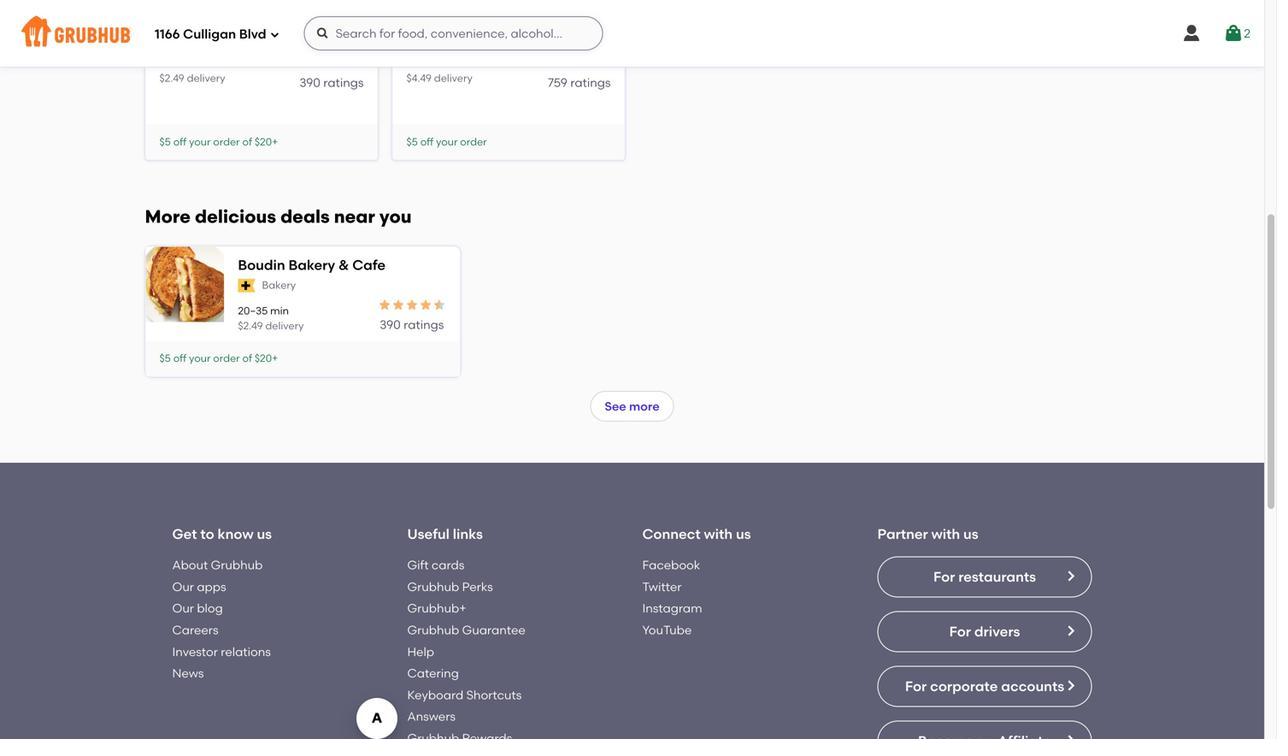 Task type: locate. For each thing, give the bounding box(es) containing it.
1 vertical spatial &
[[339, 257, 349, 273]]

1 horizontal spatial with
[[932, 526, 961, 542]]

for for for restaurants
[[934, 568, 956, 585]]

right image inside for drivers link
[[1064, 624, 1078, 638]]

1 vertical spatial of
[[242, 352, 252, 365]]

our
[[172, 579, 194, 594], [172, 601, 194, 616]]

0 horizontal spatial cafe
[[274, 13, 307, 30]]

about grubhub link
[[172, 558, 263, 572]]

20–35 for the bottom boudin bakery & cafe link
[[238, 305, 268, 317]]

min inside 25–40 min $4.49 delivery
[[439, 57, 458, 69]]

order down 25–40 min $4.49 delivery
[[460, 135, 487, 148]]

0 vertical spatial right image
[[1064, 624, 1078, 638]]

1166 culligan blvd
[[155, 27, 267, 42]]

1 horizontal spatial 20–35 min $2.49 delivery
[[238, 305, 304, 332]]

$5 for real kabob
[[407, 135, 418, 148]]

bakery
[[210, 13, 257, 30], [184, 35, 218, 48], [289, 257, 335, 273], [262, 279, 296, 291]]

0 horizontal spatial 390
[[300, 75, 321, 90]]

0 vertical spatial to
[[1118, 452, 1130, 466]]

grubhub down grubhub+
[[408, 623, 460, 637]]

$20+ up more delicious deals near you
[[255, 135, 278, 148]]

your up more
[[189, 135, 211, 148]]

$5 down the $4.49
[[407, 135, 418, 148]]

759
[[548, 75, 568, 90]]

boudin bakery & cafe for boudin subscription pass icon
[[160, 13, 307, 30]]

us right the connect
[[736, 526, 751, 542]]

1 horizontal spatial us
[[736, 526, 751, 542]]

$2.49
[[160, 72, 184, 84], [238, 319, 263, 332]]

svg image inside 2 button
[[1224, 23, 1245, 44]]

ratings
[[324, 75, 364, 90], [571, 75, 611, 90], [404, 317, 444, 332]]

0 horizontal spatial 390 ratings
[[300, 75, 364, 90]]

to for proceed
[[1118, 452, 1130, 466]]

1 vertical spatial 390
[[380, 317, 401, 332]]

$20+ down subscription pass image
[[255, 352, 278, 365]]

0 vertical spatial boudin
[[160, 13, 207, 30]]

us right know
[[257, 526, 272, 542]]

0 vertical spatial of
[[242, 135, 252, 148]]

grubhub perks link
[[408, 579, 493, 594]]

25–40 min $4.49 delivery
[[407, 57, 473, 84]]

20–35 min $2.49 delivery
[[160, 57, 225, 84], [238, 305, 304, 332]]

0 horizontal spatial &
[[260, 13, 271, 30]]

1 horizontal spatial 390 ratings
[[380, 317, 444, 332]]

svg image
[[1182, 23, 1203, 44], [1224, 23, 1245, 44], [316, 27, 330, 40], [270, 30, 280, 40]]

with right the 'partner'
[[932, 526, 961, 542]]

0 vertical spatial 20–35
[[160, 57, 189, 69]]

min
[[192, 57, 211, 69], [439, 57, 458, 69], [270, 305, 289, 317]]

about grubhub our apps our blog careers investor relations news
[[172, 558, 271, 681]]

boudin up subscription pass image
[[238, 257, 285, 273]]

connect with us
[[643, 526, 751, 542]]

0 vertical spatial grubhub
[[211, 558, 263, 572]]

$2.49 down 1166
[[160, 72, 184, 84]]

right image inside for corporate accounts link
[[1064, 679, 1078, 693]]

2 $20+ from the top
[[255, 352, 278, 365]]

0 horizontal spatial min
[[192, 57, 211, 69]]

$2.49 for subscription pass image
[[238, 319, 263, 332]]

2 vertical spatial for
[[906, 678, 927, 695]]

corporate
[[931, 678, 999, 695]]

subscription pass image down real
[[407, 35, 424, 49]]

apps
[[197, 579, 226, 594]]

759 ratings
[[548, 75, 611, 90]]

0 horizontal spatial us
[[257, 526, 272, 542]]

1 with from the left
[[704, 526, 733, 542]]

delicious
[[195, 206, 276, 228]]

cafe
[[274, 13, 307, 30], [353, 257, 386, 273]]

us
[[257, 526, 272, 542], [736, 526, 751, 542], [964, 526, 979, 542]]

& down the 'near'
[[339, 257, 349, 273]]

0 vertical spatial $5 off your order of $20+
[[160, 135, 278, 148]]

grubhub
[[211, 558, 263, 572], [408, 579, 460, 594], [408, 623, 460, 637]]

restaurants
[[959, 568, 1037, 585]]

2 horizontal spatial ratings
[[571, 75, 611, 90]]

us up for restaurants
[[964, 526, 979, 542]]

to inside button
[[1118, 452, 1130, 466]]

delivery for $5 off your order of $20+
[[187, 72, 225, 84]]

20–35 down subscription pass image
[[238, 305, 268, 317]]

keyboard
[[408, 688, 464, 702]]

1 vertical spatial right image
[[1064, 679, 1078, 693]]

right image for for corporate accounts
[[1064, 679, 1078, 693]]

subscription pass image left culligan
[[160, 35, 177, 49]]

20–35 min $2.49 delivery down culligan
[[160, 57, 225, 84]]

your down 'boudin bakery & cafe logo' at the top of page
[[189, 352, 211, 365]]

20–35 down 1166
[[160, 57, 189, 69]]

1 $5 off your order of $20+ from the top
[[160, 135, 278, 148]]

see more
[[605, 399, 660, 414]]

grubhub down gift cards link
[[408, 579, 460, 594]]

0 vertical spatial &
[[260, 13, 271, 30]]

about
[[172, 558, 208, 572]]

0 vertical spatial boudin bakery & cafe link
[[160, 12, 364, 31]]

near
[[334, 206, 375, 228]]

deals
[[281, 206, 330, 228]]

1 vertical spatial 390 ratings
[[380, 317, 444, 332]]

off
[[173, 135, 187, 148], [421, 135, 434, 148], [173, 352, 187, 365]]

$5
[[160, 135, 171, 148], [407, 135, 418, 148], [160, 352, 171, 365]]

for for for drivers
[[950, 623, 972, 640]]

of down subscription pass image
[[242, 352, 252, 365]]

0 vertical spatial $2.49
[[160, 72, 184, 84]]

order
[[213, 135, 240, 148], [460, 135, 487, 148], [213, 352, 240, 365]]

0 vertical spatial 390 ratings
[[300, 75, 364, 90]]

for for for corporate accounts
[[906, 678, 927, 695]]

instagram
[[643, 601, 703, 616]]

$5 off your order of $20+ down subscription pass image
[[160, 352, 278, 365]]

proceed to checkout
[[1066, 452, 1190, 466]]

news link
[[172, 666, 204, 681]]

star icon image
[[296, 56, 309, 70], [309, 56, 323, 70], [323, 56, 337, 70], [337, 56, 350, 70], [350, 56, 364, 70], [350, 56, 364, 70], [543, 56, 556, 70], [556, 56, 570, 70], [570, 56, 584, 70], [584, 56, 597, 70], [597, 56, 611, 70], [597, 56, 611, 70], [378, 298, 392, 312], [392, 298, 405, 312], [405, 298, 419, 312], [419, 298, 433, 312], [433, 298, 446, 312], [433, 298, 446, 312]]

youtube link
[[643, 623, 692, 637]]

0 horizontal spatial $2.49
[[160, 72, 184, 84]]

20–35 min $2.49 delivery for boudin subscription pass icon
[[160, 57, 225, 84]]

you
[[380, 206, 412, 228]]

390 ratings
[[300, 75, 364, 90], [380, 317, 444, 332]]

with for connect
[[704, 526, 733, 542]]

20–35 min $2.49 delivery for subscription pass image
[[238, 305, 304, 332]]

20–35
[[160, 57, 189, 69], [238, 305, 268, 317]]

delivery inside 25–40 min $4.49 delivery
[[434, 72, 473, 84]]

0 vertical spatial 20–35 min $2.49 delivery
[[160, 57, 225, 84]]

0 vertical spatial for
[[934, 568, 956, 585]]

accounts
[[1002, 678, 1065, 695]]

twitter link
[[643, 579, 682, 594]]

0 horizontal spatial 20–35 min $2.49 delivery
[[160, 57, 225, 84]]

our up careers link on the bottom left
[[172, 601, 194, 616]]

0 vertical spatial our
[[172, 579, 194, 594]]

cafe right "blvd"
[[274, 13, 307, 30]]

$2.49 down subscription pass image
[[238, 319, 263, 332]]

order for kabob
[[460, 135, 487, 148]]

20–35 min $2.49 delivery down subscription pass image
[[238, 305, 304, 332]]

1 vertical spatial boudin bakery & cafe
[[238, 257, 386, 273]]

1 horizontal spatial boudin
[[238, 257, 285, 273]]

subscription pass image for boudin
[[160, 35, 177, 49]]

min for $5 off your order of $20+
[[192, 57, 211, 69]]

2 with from the left
[[932, 526, 961, 542]]

$5 off your order of $20+
[[160, 135, 278, 148], [160, 352, 278, 365]]

order up delicious
[[213, 135, 240, 148]]

answers link
[[408, 709, 456, 724]]

0 horizontal spatial delivery
[[187, 72, 225, 84]]

for
[[934, 568, 956, 585], [950, 623, 972, 640], [906, 678, 927, 695]]

help link
[[408, 644, 435, 659]]

grubhub down know
[[211, 558, 263, 572]]

1 horizontal spatial delivery
[[265, 319, 304, 332]]

1 vertical spatial boudin
[[238, 257, 285, 273]]

dinner
[[431, 35, 463, 48]]

to
[[1118, 452, 1130, 466], [200, 526, 214, 542]]

0 vertical spatial cafe
[[274, 13, 307, 30]]

to right proceed
[[1118, 452, 1130, 466]]

1 of from the top
[[242, 135, 252, 148]]

1 vertical spatial to
[[200, 526, 214, 542]]

1 vertical spatial $20+
[[255, 352, 278, 365]]

our down the about
[[172, 579, 194, 594]]

0 horizontal spatial ratings
[[324, 75, 364, 90]]

to right the get
[[200, 526, 214, 542]]

1 horizontal spatial $2.49
[[238, 319, 263, 332]]

1 vertical spatial $5 off your order of $20+
[[160, 352, 278, 365]]

1 horizontal spatial subscription pass image
[[407, 35, 424, 49]]

your down 25–40 min $4.49 delivery
[[436, 135, 458, 148]]

for left "corporate"
[[906, 678, 927, 695]]

2 our from the top
[[172, 601, 194, 616]]

390
[[300, 75, 321, 90], [380, 317, 401, 332]]

0 horizontal spatial with
[[704, 526, 733, 542]]

boudin bakery & cafe link
[[160, 12, 364, 31], [238, 255, 446, 275]]

checkout
[[1133, 452, 1190, 466]]

& for the top boudin bakery & cafe link
[[260, 13, 271, 30]]

1 horizontal spatial 390
[[380, 317, 401, 332]]

2 horizontal spatial delivery
[[434, 72, 473, 84]]

help
[[408, 644, 435, 659]]

$2.49 for boudin subscription pass icon
[[160, 72, 184, 84]]

1 vertical spatial 20–35 min $2.49 delivery
[[238, 305, 304, 332]]

for down partner with us in the bottom of the page
[[934, 568, 956, 585]]

1 vertical spatial 20–35
[[238, 305, 268, 317]]

Search for food, convenience, alcohol... search field
[[304, 16, 604, 50]]

$5 up more
[[160, 135, 171, 148]]

1 horizontal spatial to
[[1118, 452, 1130, 466]]

390 for the top boudin bakery & cafe link
[[300, 75, 321, 90]]

0 vertical spatial 390
[[300, 75, 321, 90]]

0 vertical spatial $20+
[[255, 135, 278, 148]]

390 ratings for the top boudin bakery & cafe link
[[300, 75, 364, 90]]

culligan
[[183, 27, 236, 42]]

links
[[453, 526, 483, 542]]

1 subscription pass image from the left
[[160, 35, 177, 49]]

guarantee
[[462, 623, 526, 637]]

390 for the bottom boudin bakery & cafe link
[[380, 317, 401, 332]]

3 us from the left
[[964, 526, 979, 542]]

boudin bakery & cafe
[[160, 13, 307, 30], [238, 257, 386, 273]]

$20+
[[255, 135, 278, 148], [255, 352, 278, 365]]

cafe down the 'near'
[[353, 257, 386, 273]]

subscription pass image
[[160, 35, 177, 49], [407, 35, 424, 49]]

boudin left "blvd"
[[160, 13, 207, 30]]

of
[[242, 135, 252, 148], [242, 352, 252, 365]]

real
[[407, 13, 437, 30]]

1 right image from the top
[[1064, 624, 1078, 638]]

with right the connect
[[704, 526, 733, 542]]

0 horizontal spatial to
[[200, 526, 214, 542]]

1 horizontal spatial &
[[339, 257, 349, 273]]

min for $5 off your order
[[439, 57, 458, 69]]

for left drivers
[[950, 623, 972, 640]]

2 us from the left
[[736, 526, 751, 542]]

grubhub guarantee link
[[408, 623, 526, 637]]

2 horizontal spatial us
[[964, 526, 979, 542]]

partner with us
[[878, 526, 979, 542]]

20–35 for the top boudin bakery & cafe link
[[160, 57, 189, 69]]

0 horizontal spatial 20–35
[[160, 57, 189, 69]]

off up more
[[173, 135, 187, 148]]

0 vertical spatial boudin bakery & cafe
[[160, 13, 307, 30]]

more
[[630, 399, 660, 414]]

1 vertical spatial $2.49
[[238, 319, 263, 332]]

right image
[[1064, 624, 1078, 638], [1064, 679, 1078, 693], [1064, 734, 1078, 739]]

& right culligan
[[260, 13, 271, 30]]

of up delicious
[[242, 135, 252, 148]]

off down the $4.49
[[421, 135, 434, 148]]

$5 off your order of $20+ up delicious
[[160, 135, 278, 148]]

2 right image from the top
[[1064, 679, 1078, 693]]

your for boudin
[[189, 135, 211, 148]]

blog
[[197, 601, 223, 616]]

2 subscription pass image from the left
[[407, 35, 424, 49]]

more
[[145, 206, 191, 228]]

&
[[260, 13, 271, 30], [339, 257, 349, 273]]

1 our from the top
[[172, 579, 194, 594]]

cards
[[432, 558, 465, 572]]

2 vertical spatial right image
[[1064, 734, 1078, 739]]

right image for for drivers
[[1064, 624, 1078, 638]]

1 vertical spatial for
[[950, 623, 972, 640]]

2 horizontal spatial min
[[439, 57, 458, 69]]

order for bakery
[[213, 135, 240, 148]]

1 horizontal spatial 20–35
[[238, 305, 268, 317]]

0 horizontal spatial subscription pass image
[[160, 35, 177, 49]]

1 vertical spatial cafe
[[353, 257, 386, 273]]

1 vertical spatial our
[[172, 601, 194, 616]]



Task type: describe. For each thing, give the bounding box(es) containing it.
know
[[218, 526, 254, 542]]

catering
[[408, 666, 459, 681]]

1166
[[155, 27, 180, 42]]

drivers
[[975, 623, 1021, 640]]

blvd
[[239, 27, 267, 42]]

to for get
[[200, 526, 214, 542]]

proceed to checkout button
[[1014, 444, 1243, 475]]

25–40
[[407, 57, 437, 69]]

facebook twitter instagram youtube
[[643, 558, 703, 637]]

gift
[[408, 558, 429, 572]]

twitter
[[643, 579, 682, 594]]

facebook
[[643, 558, 701, 572]]

$5 off your order
[[407, 135, 487, 148]]

off down 'boudin bakery & cafe logo' at the top of page
[[173, 352, 187, 365]]

boudin bakery & cafe logo image
[[146, 236, 224, 333]]

1 horizontal spatial cafe
[[353, 257, 386, 273]]

subscription pass image for real
[[407, 35, 424, 49]]

news
[[172, 666, 204, 681]]

off for real
[[421, 135, 434, 148]]

1 horizontal spatial ratings
[[404, 317, 444, 332]]

shortcuts
[[467, 688, 522, 702]]

2 button
[[1224, 18, 1251, 49]]

2 of from the top
[[242, 352, 252, 365]]

grubhub+ link
[[408, 601, 467, 616]]

2
[[1245, 26, 1251, 41]]

for restaurants
[[934, 568, 1037, 585]]

investor relations link
[[172, 644, 271, 659]]

1 us from the left
[[257, 526, 272, 542]]

careers link
[[172, 623, 219, 637]]

right image
[[1064, 569, 1078, 583]]

relations
[[221, 644, 271, 659]]

grubhub+
[[408, 601, 467, 616]]

careers
[[172, 623, 219, 637]]

order down subscription pass image
[[213, 352, 240, 365]]

& for the bottom boudin bakery & cafe link
[[339, 257, 349, 273]]

partner
[[878, 526, 929, 542]]

youtube
[[643, 623, 692, 637]]

boudin bakery & cafe for subscription pass image
[[238, 257, 386, 273]]

grubhub inside about grubhub our apps our blog careers investor relations news
[[211, 558, 263, 572]]

for restaurants link
[[878, 557, 1093, 598]]

useful
[[408, 526, 450, 542]]

kabob
[[440, 13, 485, 30]]

real kabob link
[[407, 12, 611, 31]]

see
[[605, 399, 627, 414]]

ratings for $5 off your order
[[571, 75, 611, 90]]

$5 for boudin bakery & cafe
[[160, 135, 171, 148]]

$4.49
[[407, 72, 432, 84]]

gift cards link
[[408, 558, 465, 572]]

delivery for $5 off your order
[[434, 72, 473, 84]]

with for partner
[[932, 526, 961, 542]]

1 vertical spatial boudin bakery & cafe link
[[238, 255, 446, 275]]

for drivers
[[950, 623, 1021, 640]]

catering link
[[408, 666, 459, 681]]

off for boudin
[[173, 135, 187, 148]]

for drivers link
[[878, 611, 1093, 652]]

real kabob
[[407, 13, 485, 30]]

ratings for $5 off your order of $20+
[[324, 75, 364, 90]]

390 ratings for the bottom boudin bakery & cafe link
[[380, 317, 444, 332]]

subscription pass image
[[238, 279, 255, 292]]

get
[[172, 526, 197, 542]]

more delicious deals near you
[[145, 206, 412, 228]]

instagram link
[[643, 601, 703, 616]]

your for real
[[436, 135, 458, 148]]

gift cards grubhub perks grubhub+ grubhub guarantee help catering keyboard shortcuts answers
[[408, 558, 526, 724]]

us for connect with us
[[736, 526, 751, 542]]

proceed
[[1066, 452, 1115, 466]]

us for partner with us
[[964, 526, 979, 542]]

1 $20+ from the top
[[255, 135, 278, 148]]

for corporate accounts
[[906, 678, 1065, 695]]

our blog link
[[172, 601, 223, 616]]

0 horizontal spatial boudin
[[160, 13, 207, 30]]

see more button
[[591, 391, 675, 422]]

keyboard shortcuts link
[[408, 688, 522, 702]]

3 right image from the top
[[1064, 734, 1078, 739]]

perks
[[462, 579, 493, 594]]

connect
[[643, 526, 701, 542]]

2 vertical spatial grubhub
[[408, 623, 460, 637]]

2 $5 off your order of $20+ from the top
[[160, 352, 278, 365]]

our apps link
[[172, 579, 226, 594]]

main navigation navigation
[[0, 0, 1265, 67]]

facebook link
[[643, 558, 701, 572]]

1 horizontal spatial min
[[270, 305, 289, 317]]

useful links
[[408, 526, 483, 542]]

investor
[[172, 644, 218, 659]]

for corporate accounts link
[[878, 666, 1093, 707]]

1 vertical spatial grubhub
[[408, 579, 460, 594]]

$5 down 'boudin bakery & cafe logo' at the top of page
[[160, 352, 171, 365]]

get to know us
[[172, 526, 272, 542]]

answers
[[408, 709, 456, 724]]



Task type: vqa. For each thing, say whether or not it's contained in the screenshot.
$70.70
no



